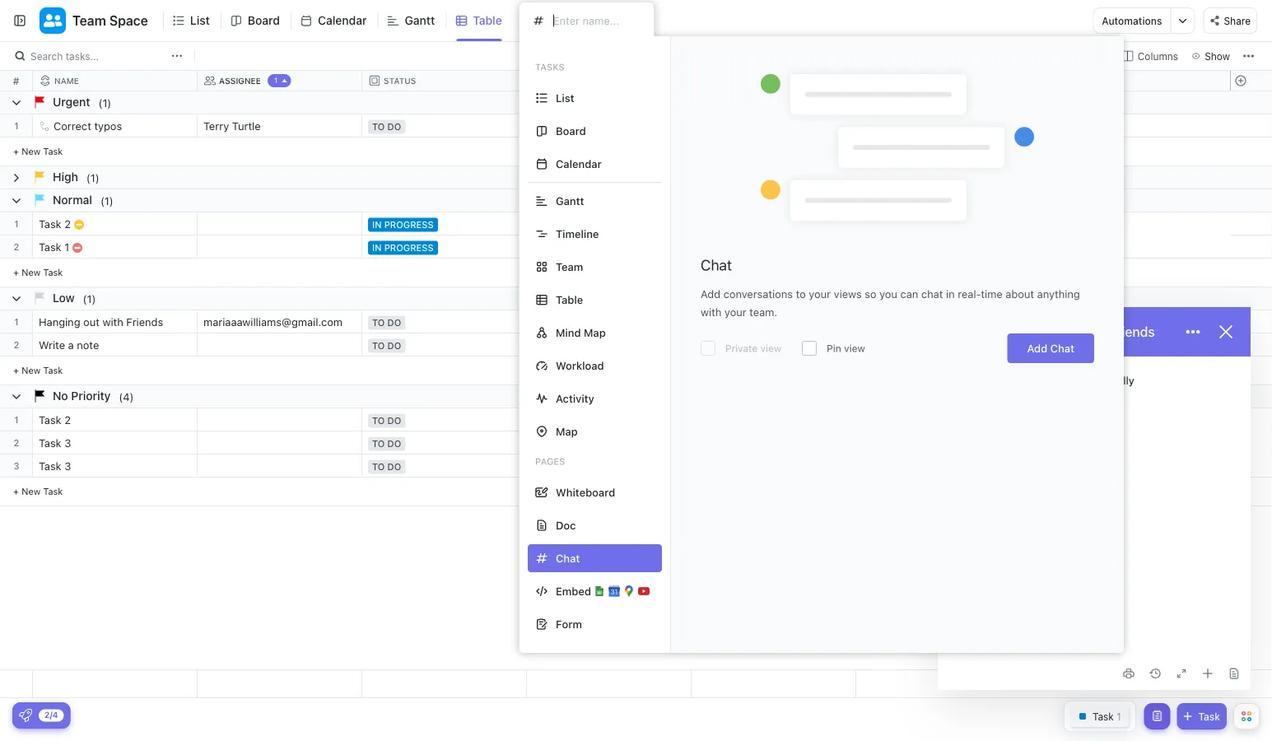 Task type: vqa. For each thing, say whether or not it's contained in the screenshot.
the 'Team Workspace'
no



Task type: locate. For each thing, give the bounding box(es) containing it.
2 vertical spatial in
[[946, 288, 955, 300]]

1 vertical spatial chat
[[1051, 342, 1075, 355]]

3 to do from the top
[[372, 341, 401, 351]]

typos
[[94, 120, 122, 132]]

task 2
[[39, 218, 71, 230]]

chat
[[922, 288, 943, 300]]

1 vertical spatial table
[[556, 294, 583, 306]]

pages
[[535, 456, 565, 467]]

1 horizontal spatial your
[[809, 288, 831, 300]]

progress
[[384, 219, 434, 230], [384, 243, 434, 253]]

with left team.
[[701, 306, 722, 318]]

2 task 3 from the top
[[39, 460, 71, 472]]

0 vertical spatial in
[[372, 219, 382, 230]]

table up mind
[[556, 294, 583, 306]]

row
[[33, 71, 857, 91]]

4 new task from the top
[[22, 486, 63, 497]]

view right private
[[761, 343, 782, 354]]

0 horizontal spatial with
[[102, 316, 123, 328]]

1 vertical spatial progress
[[384, 243, 434, 253]]

#
[[13, 75, 19, 86]]

can
[[901, 288, 919, 300]]

to for sixth to do cell from the top
[[372, 462, 385, 472]]

list up monday
[[556, 92, 574, 104]]

3 new from the top
[[22, 365, 41, 376]]

0 horizontal spatial note
[[77, 339, 99, 351]]

1 vertical spatial team
[[556, 261, 583, 273]]

note left title
[[1049, 374, 1071, 387]]

with
[[701, 306, 722, 318], [102, 316, 123, 328], [1080, 324, 1106, 340]]

hanging out with friends up add chat
[[1002, 324, 1155, 340]]

list left board link
[[190, 14, 210, 27]]

in progress cell
[[362, 212, 527, 235], [362, 236, 527, 258]]

showing
[[882, 50, 922, 62]]

good
[[1020, 374, 1046, 387]]

team.
[[750, 306, 778, 318]]

new task down correct
[[22, 146, 63, 156]]

1 vertical spatial a
[[1012, 374, 1017, 387]]

0 vertical spatial task 3
[[39, 437, 71, 449]]

0 horizontal spatial calendar
[[318, 14, 367, 27]]

hanging up add chat
[[1002, 324, 1054, 340]]

new task
[[22, 146, 63, 156], [22, 267, 63, 278], [22, 365, 63, 376], [22, 486, 63, 497]]

view right "pin"
[[844, 343, 865, 354]]

new task down ‎task 2
[[22, 486, 63, 497]]

(1) right low
[[83, 292, 96, 305]]

team space
[[72, 13, 148, 28]]

with inside add conversations to your views so you can chat in real-time about anything with your team.
[[701, 306, 722, 318]]

2 vertical spatial (1)
[[83, 292, 96, 305]]

monday cell
[[527, 114, 692, 137]]

calendar right board link
[[318, 14, 367, 27]]

0 vertical spatial add
[[701, 288, 721, 300]]

add left conversations
[[701, 288, 721, 300]]

view for private view
[[761, 343, 782, 354]]

with up (4)
[[102, 316, 123, 328]]

1 horizontal spatial map
[[584, 327, 606, 339]]

new task down ‎task 1
[[22, 267, 63, 278]]

1 in progress cell from the top
[[362, 212, 527, 235]]

friends
[[126, 316, 163, 328], [1110, 324, 1155, 340]]

add inside add conversations to your views so you can chat in real-time about anything with your team.
[[701, 288, 721, 300]]

new task down write
[[22, 365, 63, 376]]

grid
[[0, 71, 1272, 698]]

gantt up timeline
[[556, 195, 584, 207]]

task
[[43, 146, 63, 156], [39, 218, 61, 230], [43, 267, 63, 278], [43, 365, 63, 376], [39, 437, 61, 449], [39, 460, 61, 472], [43, 486, 63, 497], [1199, 711, 1221, 722]]

onboarding checklist button image
[[19, 709, 32, 722]]

timeline
[[556, 228, 599, 240]]

1 vertical spatial in progress cell
[[362, 236, 527, 258]]

team up tasks...
[[72, 13, 106, 28]]

hanging out with friends
[[39, 316, 163, 328], [1002, 324, 1155, 340]]

0 horizontal spatial out
[[83, 316, 100, 328]]

1 ‎task from the top
[[39, 241, 61, 253]]

private
[[726, 343, 758, 354]]

(1)
[[98, 96, 111, 109], [100, 194, 113, 207], [83, 292, 96, 305]]

(1) up typos
[[98, 96, 111, 109]]

row group
[[0, 91, 33, 506], [0, 91, 1272, 506], [33, 91, 857, 506], [1230, 91, 1272, 506], [1230, 670, 1272, 698]]

map down activity
[[556, 425, 578, 438]]

1 horizontal spatial view
[[844, 343, 865, 354]]

form
[[556, 618, 582, 630]]

1 horizontal spatial board
[[556, 125, 586, 137]]

‎task
[[39, 241, 61, 253], [39, 414, 61, 426]]

1 vertical spatial your
[[725, 306, 747, 318]]

view
[[547, 14, 572, 27]]

with up title
[[1080, 324, 1106, 340]]

friends up (4)
[[126, 316, 163, 328]]

in
[[372, 219, 382, 230], [372, 243, 382, 253], [946, 288, 955, 300]]

2 for ‎task
[[64, 414, 71, 426]]

list
[[190, 14, 210, 27], [556, 92, 574, 104]]

in for task 2
[[372, 219, 382, 230]]

6 to do from the top
[[372, 462, 401, 472]]

1
[[14, 120, 19, 131], [14, 218, 19, 229], [64, 241, 69, 253], [14, 316, 19, 327], [14, 414, 19, 425]]

so
[[865, 288, 877, 300]]

to do cell
[[362, 114, 527, 137], [362, 310, 527, 333], [362, 334, 527, 356], [362, 408, 527, 431], [362, 432, 527, 454], [362, 455, 527, 477]]

priority
[[71, 389, 111, 403]]

1 vertical spatial task 3
[[39, 460, 71, 472]]

view
[[761, 343, 782, 354], [844, 343, 865, 354]]

chat up that was a good note title actually
[[1051, 342, 1075, 355]]

(1) inside low cell
[[83, 292, 96, 305]]

1 in progress from the top
[[372, 219, 434, 230]]

0 horizontal spatial a
[[68, 339, 74, 351]]

0 horizontal spatial chat
[[701, 256, 732, 274]]

0 vertical spatial in progress
[[372, 219, 434, 230]]

your left team.
[[725, 306, 747, 318]]

views
[[834, 288, 862, 300]]

3 to do cell from the top
[[362, 334, 527, 356]]

chat up conversations
[[701, 256, 732, 274]]

press space to select this row. row containing task 2
[[33, 212, 857, 238]]

to do cell for press space to select this row. row containing ‎task 2
[[362, 408, 527, 431]]

search tasks...
[[30, 50, 99, 62]]

map right mind
[[584, 327, 606, 339]]

1 progress from the top
[[384, 219, 434, 230]]

2/4
[[44, 710, 58, 720]]

do for press space to select this row. row containing correct typos
[[387, 121, 401, 132]]

cell
[[198, 212, 362, 235], [527, 212, 692, 235], [198, 236, 362, 258], [527, 236, 692, 258], [527, 310, 692, 333], [198, 334, 362, 356], [527, 334, 692, 356], [198, 408, 362, 431], [527, 408, 692, 431], [692, 408, 857, 431], [198, 432, 362, 454], [527, 432, 692, 454], [692, 432, 857, 454], [198, 455, 362, 477], [527, 455, 692, 477], [692, 455, 857, 477]]

0 vertical spatial progress
[[384, 219, 434, 230]]

1 vertical spatial (1)
[[100, 194, 113, 207]]

anything
[[1037, 288, 1080, 300]]

1 horizontal spatial calendar
[[556, 158, 602, 170]]

in inside add conversations to your views so you can chat in real-time about anything with your team.
[[946, 288, 955, 300]]

add up good
[[1027, 342, 1048, 355]]

2 progress from the top
[[384, 243, 434, 253]]

new
[[22, 146, 41, 156], [22, 267, 41, 278], [22, 365, 41, 376], [22, 486, 41, 497]]

out
[[83, 316, 100, 328], [1057, 324, 1077, 340]]

1 new from the top
[[22, 146, 41, 156]]

0 vertical spatial (1)
[[98, 96, 111, 109]]

a right write
[[68, 339, 74, 351]]

was
[[989, 374, 1009, 387]]

2
[[64, 218, 71, 230], [14, 241, 19, 252], [14, 339, 19, 350], [64, 414, 71, 426], [14, 437, 19, 448]]

0 horizontal spatial team
[[72, 13, 106, 28]]

title
[[1074, 374, 1093, 387]]

0 horizontal spatial table
[[473, 14, 502, 27]]

1 do from the top
[[387, 121, 401, 132]]

4 do from the top
[[387, 415, 401, 426]]

1 to do cell from the top
[[362, 114, 527, 137]]

press space to select this row. row
[[0, 114, 33, 138], [33, 114, 857, 140], [0, 212, 33, 236], [33, 212, 857, 238], [0, 236, 33, 259], [33, 236, 857, 261], [0, 310, 33, 334], [33, 310, 857, 336], [0, 334, 33, 357], [33, 334, 857, 359], [0, 408, 33, 432], [33, 408, 857, 432], [0, 432, 33, 455], [33, 432, 857, 455], [0, 455, 33, 478], [33, 455, 857, 478], [33, 670, 857, 698]]

team space button
[[66, 2, 148, 39]]

board
[[248, 14, 280, 27], [556, 125, 586, 137]]

4 to do cell from the top
[[362, 408, 527, 431]]

(1) inside the urgent cell
[[98, 96, 111, 109]]

gantt
[[405, 14, 435, 27], [556, 195, 584, 207]]

row group containing correct typos
[[33, 91, 857, 506]]

me button
[[976, 46, 1015, 66]]

2 in progress from the top
[[372, 243, 434, 253]]

0 horizontal spatial list
[[190, 14, 210, 27]]

that was a good note title actually
[[964, 374, 1135, 387]]

a right was
[[1012, 374, 1017, 387]]

0 vertical spatial in progress cell
[[362, 212, 527, 235]]

0 vertical spatial gantt
[[405, 14, 435, 27]]

a
[[68, 339, 74, 351], [1012, 374, 1017, 387]]

2 view from the left
[[844, 343, 865, 354]]

about
[[1006, 288, 1034, 300]]

your left views
[[809, 288, 831, 300]]

1 vertical spatial in progress
[[372, 243, 434, 253]]

whiteboard
[[556, 486, 615, 499]]

out up write a note
[[83, 316, 100, 328]]

do for press space to select this row. row containing hanging out with friends
[[387, 317, 401, 328]]

4 to do from the top
[[372, 415, 401, 426]]

1 vertical spatial note
[[1049, 374, 1071, 387]]

1 horizontal spatial note
[[1049, 374, 1071, 387]]

2 new task from the top
[[22, 267, 63, 278]]

team
[[72, 13, 106, 28], [556, 261, 583, 273]]

team down timeline
[[556, 261, 583, 273]]

hanging inside press space to select this row. row
[[39, 316, 80, 328]]

your
[[809, 288, 831, 300], [725, 306, 747, 318]]

1 vertical spatial ‎task
[[39, 414, 61, 426]]

hanging out with friends up write a note
[[39, 316, 163, 328]]

1 vertical spatial in
[[372, 243, 382, 253]]

gantt left table link
[[405, 14, 435, 27]]

view button
[[519, 10, 577, 31]]

2 for 1
[[14, 241, 19, 252]]

1 horizontal spatial add
[[1027, 342, 1048, 355]]

0 vertical spatial ‎task
[[39, 241, 61, 253]]

0 vertical spatial map
[[584, 327, 606, 339]]

press space to select this row. row containing hanging out with friends
[[33, 310, 857, 336]]

embed
[[556, 585, 591, 597]]

row inside grid
[[33, 71, 857, 91]]

0 vertical spatial list
[[190, 14, 210, 27]]

0 horizontal spatial friends
[[126, 316, 163, 328]]

press space to select this row. row containing 3
[[0, 455, 33, 478]]

0 horizontal spatial add
[[701, 288, 721, 300]]

0 horizontal spatial board
[[248, 14, 280, 27]]

activity
[[556, 392, 594, 405]]

5 to do cell from the top
[[362, 432, 527, 454]]

3
[[64, 437, 71, 449], [64, 460, 71, 472], [14, 460, 19, 471]]

0 vertical spatial team
[[72, 13, 106, 28]]

1 horizontal spatial team
[[556, 261, 583, 273]]

out up add chat
[[1057, 324, 1077, 340]]

table left the view dropdown button
[[473, 14, 502, 27]]

note
[[77, 339, 99, 351], [1049, 374, 1071, 387]]

1 to do from the top
[[372, 121, 401, 132]]

0 horizontal spatial view
[[761, 343, 782, 354]]

(1) right normal on the left of page
[[100, 194, 113, 207]]

normal cell
[[0, 189, 1272, 212]]

3 do from the top
[[387, 341, 401, 351]]

0 vertical spatial calendar
[[318, 14, 367, 27]]

0 horizontal spatial hanging
[[39, 316, 80, 328]]

with inside press space to select this row. row
[[102, 316, 123, 328]]

correct
[[54, 120, 91, 132]]

1 vertical spatial add
[[1027, 342, 1048, 355]]

(1) inside normal cell
[[100, 194, 113, 207]]

2 do from the top
[[387, 317, 401, 328]]

to do cell for press space to select this row. row containing correct typos
[[362, 114, 527, 137]]

board right list link
[[248, 14, 280, 27]]

view for pin view
[[844, 343, 865, 354]]

0 vertical spatial note
[[77, 339, 99, 351]]

1 horizontal spatial a
[[1012, 374, 1017, 387]]

press space to select this row. row containing ‎task 2
[[33, 408, 857, 432]]

chat
[[701, 256, 732, 274], [1051, 342, 1075, 355]]

to do cell for press space to select this row. row containing hanging out with friends
[[362, 310, 527, 333]]

automations button
[[1094, 8, 1171, 33]]

(1) for low
[[83, 292, 96, 305]]

(1) for urgent
[[98, 96, 111, 109]]

friends up actually
[[1110, 324, 1155, 340]]

task inside press space to select this row. row
[[39, 218, 61, 230]]

6 to do cell from the top
[[362, 455, 527, 477]]

progress for ‎task 1
[[384, 243, 434, 253]]

task 3
[[39, 437, 71, 449], [39, 460, 71, 472]]

2 to do cell from the top
[[362, 310, 527, 333]]

in progress
[[372, 219, 434, 230], [372, 243, 434, 253]]

1 horizontal spatial with
[[701, 306, 722, 318]]

1 horizontal spatial out
[[1057, 324, 1077, 340]]

‎task down task 2 on the top
[[39, 241, 61, 253]]

0 horizontal spatial map
[[556, 425, 578, 438]]

share
[[1224, 15, 1251, 26]]

monday
[[533, 120, 572, 132]]

a inside row
[[68, 339, 74, 351]]

‎task for ‎task 1
[[39, 241, 61, 253]]

1 view from the left
[[761, 343, 782, 354]]

board down 'tasks'
[[556, 125, 586, 137]]

urgent priority element
[[689, 115, 851, 140]]

‎task down no
[[39, 414, 61, 426]]

0 vertical spatial a
[[68, 339, 74, 351]]

low
[[53, 291, 75, 305]]

press space to select this row. row containing write a note
[[33, 334, 857, 359]]

calendar down monday
[[556, 158, 602, 170]]

press space to select this row. row containing ‎task 1
[[33, 236, 857, 261]]

tasks
[[535, 62, 565, 72]]

1 horizontal spatial list
[[556, 92, 574, 104]]

note right write
[[77, 339, 99, 351]]

2 in progress cell from the top
[[362, 236, 527, 258]]

1 horizontal spatial gantt
[[556, 195, 584, 207]]

5 do from the top
[[387, 439, 401, 449]]

hanging up write
[[39, 316, 80, 328]]

1 horizontal spatial chat
[[1051, 342, 1075, 355]]

2 ‎task from the top
[[39, 414, 61, 426]]

no
[[53, 389, 68, 403]]

0 vertical spatial chat
[[701, 256, 732, 274]]

0 horizontal spatial gantt
[[405, 14, 435, 27]]

pin
[[827, 343, 841, 354]]

add
[[701, 288, 721, 300], [1027, 342, 1048, 355]]

calendar link
[[318, 0, 373, 41]]

do
[[387, 121, 401, 132], [387, 317, 401, 328], [387, 341, 401, 351], [387, 415, 401, 426], [387, 439, 401, 449], [387, 462, 401, 472]]

1 vertical spatial calendar
[[556, 158, 602, 170]]

team inside button
[[72, 13, 106, 28]]

to do
[[372, 121, 401, 132], [372, 317, 401, 328], [372, 341, 401, 351], [372, 415, 401, 426], [372, 439, 401, 449], [372, 462, 401, 472]]

0 horizontal spatial hanging out with friends
[[39, 316, 163, 328]]

table
[[473, 14, 502, 27], [556, 294, 583, 306]]



Task type: describe. For each thing, give the bounding box(es) containing it.
automations
[[1102, 15, 1162, 26]]

to for to do cell associated with press space to select this row. row containing hanging out with friends
[[372, 317, 385, 328]]

terry turtle
[[203, 120, 261, 132]]

0 horizontal spatial your
[[725, 306, 747, 318]]

3 new task from the top
[[22, 365, 63, 376]]

correct typos
[[54, 120, 122, 132]]

no priority cell
[[0, 385, 1272, 408]]

assignees
[[1036, 50, 1084, 62]]

out inside press space to select this row. row
[[83, 316, 100, 328]]

add conversations to your views so you can chat in real-time about anything with your team.
[[701, 288, 1080, 318]]

showing subtasks button
[[864, 46, 972, 66]]

to for press space to select this row. row containing ‎task 2's to do cell
[[372, 415, 385, 426]]

do for press space to select this row. row containing write a note
[[387, 341, 401, 351]]

in progress cell for ‎task 1
[[362, 236, 527, 258]]

1 vertical spatial board
[[556, 125, 586, 137]]

low cell
[[0, 287, 1272, 310]]

2 to do from the top
[[372, 317, 401, 328]]

1 horizontal spatial friends
[[1110, 324, 1155, 340]]

space
[[109, 13, 148, 28]]

to for to do cell associated with press space to select this row. row containing correct typos
[[372, 121, 385, 132]]

to for press space to select this row. row containing write a note's to do cell
[[372, 341, 385, 351]]

normal
[[53, 193, 92, 207]]

mariaaawilliams@gmail.com
[[203, 316, 343, 328]]

‎task 2
[[39, 414, 71, 426]]

1 horizontal spatial table
[[556, 294, 583, 306]]

time
[[981, 288, 1003, 300]]

pin view
[[827, 343, 865, 354]]

Search tasks... text field
[[30, 44, 167, 68]]

progress for task 2
[[384, 219, 434, 230]]

mind map
[[556, 327, 606, 339]]

showing subtasks
[[882, 50, 967, 62]]

4 new from the top
[[22, 486, 41, 497]]

team for team
[[556, 261, 583, 273]]

note inside press space to select this row. row
[[77, 339, 99, 351]]

1 horizontal spatial hanging out with friends
[[1002, 324, 1155, 340]]

1 2 1 2 1 3 2 1
[[14, 120, 19, 471]]

to for 5th to do cell
[[372, 439, 385, 449]]

hanging out with friends inside press space to select this row. row
[[39, 316, 163, 328]]

1 vertical spatial list
[[556, 92, 574, 104]]

1 task 3 from the top
[[39, 437, 71, 449]]

Enter name... field
[[552, 14, 641, 28]]

add chat
[[1027, 342, 1075, 355]]

1 inside press space to select this row. row
[[64, 241, 69, 253]]

1 horizontal spatial hanging
[[1002, 324, 1054, 340]]

table link
[[473, 0, 509, 41]]

subtasks
[[925, 50, 967, 62]]

(1) for normal
[[100, 194, 113, 207]]

conversations
[[724, 288, 793, 300]]

terry
[[203, 120, 229, 132]]

share button
[[1204, 7, 1258, 34]]

actually
[[1096, 374, 1135, 387]]

2 horizontal spatial with
[[1080, 324, 1106, 340]]

add for add conversations to your views so you can chat in real-time about anything with your team.
[[701, 288, 721, 300]]

mind
[[556, 327, 581, 339]]

onboarding checklist button element
[[19, 709, 32, 722]]

‎task 1
[[39, 241, 69, 253]]

press space to select this row. row containing correct typos
[[33, 114, 857, 140]]

row group containing 1 2 1 2 1 3 2 1
[[0, 91, 33, 506]]

board link
[[248, 0, 287, 41]]

doc
[[556, 519, 576, 532]]

urgent cell
[[0, 91, 1272, 114]]

1 vertical spatial map
[[556, 425, 578, 438]]

1 new task from the top
[[22, 146, 63, 156]]

to do cell for press space to select this row. row containing write a note
[[362, 334, 527, 356]]

‎task for ‎task 2
[[39, 414, 61, 426]]

assignees button
[[1015, 46, 1091, 66]]

in progress cell for task 2
[[362, 212, 527, 235]]

private view
[[726, 343, 782, 354]]

terry turtle cell
[[198, 114, 362, 137]]

2 for task
[[64, 218, 71, 230]]

2 new from the top
[[22, 267, 41, 278]]

turtle
[[232, 120, 261, 132]]

5 to do from the top
[[372, 439, 401, 449]]

0 vertical spatial your
[[809, 288, 831, 300]]

write
[[39, 339, 65, 351]]

add for add chat
[[1027, 342, 1048, 355]]

0 vertical spatial board
[[248, 14, 280, 27]]

(4)
[[119, 390, 134, 403]]

6 do from the top
[[387, 462, 401, 472]]

mariaaawilliams@gmail.com cell
[[198, 310, 362, 333]]

friends inside press space to select this row. row
[[126, 316, 163, 328]]

0 vertical spatial table
[[473, 14, 502, 27]]

team for team space
[[72, 13, 106, 28]]

in progress for task 2
[[372, 219, 434, 230]]

gantt link
[[405, 0, 442, 41]]

do for press space to select this row. row containing ‎task 2
[[387, 415, 401, 426]]

workload
[[556, 359, 604, 372]]

1 vertical spatial gantt
[[556, 195, 584, 207]]

urgent
[[53, 95, 90, 109]]

grid containing urgent
[[0, 71, 1272, 698]]

me
[[994, 50, 1008, 62]]

tasks...
[[66, 50, 99, 62]]

real-
[[958, 288, 981, 300]]

search
[[30, 50, 63, 62]]

in for ‎task 1
[[372, 243, 382, 253]]

no priority
[[53, 389, 111, 403]]

normal priority element
[[689, 213, 851, 238]]

write a note
[[39, 339, 99, 351]]

in progress for ‎task 1
[[372, 243, 434, 253]]

you
[[880, 288, 898, 300]]

list link
[[190, 0, 216, 41]]

that
[[964, 374, 986, 387]]

to inside add conversations to your views so you can chat in real-time about anything with your team.
[[796, 288, 806, 300]]

row group containing urgent
[[0, 91, 1272, 506]]



